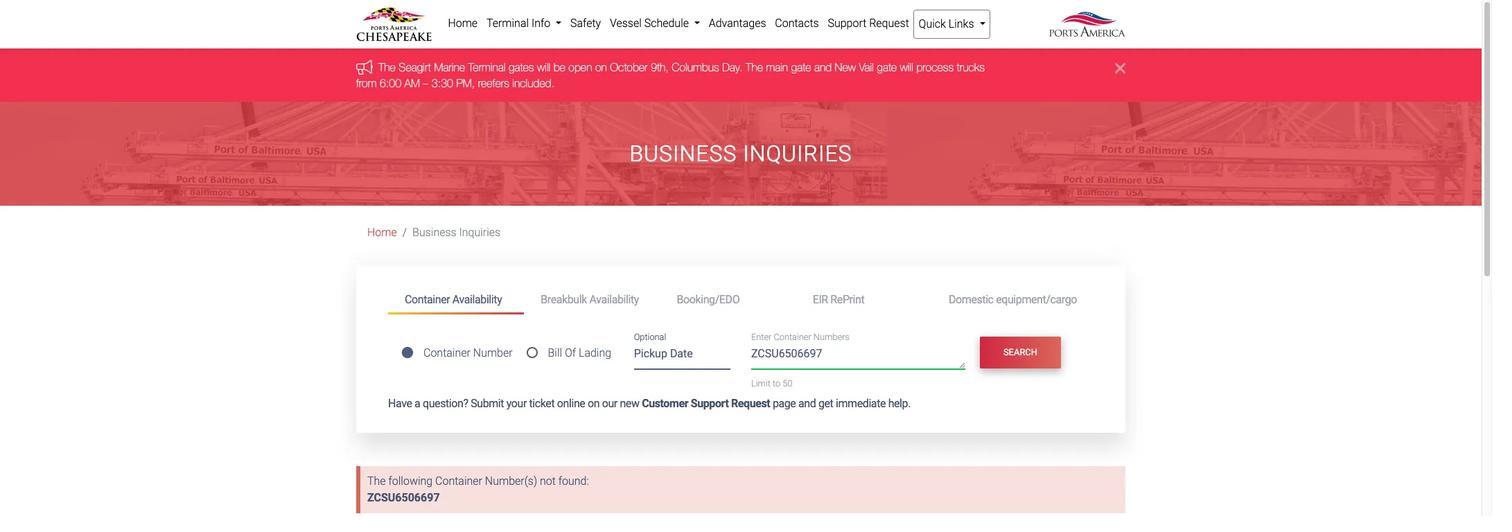 Task type: locate. For each thing, give the bounding box(es) containing it.
support up new
[[828, 17, 867, 30]]

1 vertical spatial home link
[[368, 226, 397, 239]]

1 horizontal spatial will
[[900, 61, 914, 74]]

container availability link
[[388, 287, 524, 315]]

availability right breakbulk
[[590, 293, 639, 306]]

home link
[[444, 10, 482, 37], [368, 226, 397, 239]]

1 horizontal spatial inquiries
[[743, 141, 853, 167]]

2 will from the left
[[900, 61, 914, 74]]

am
[[405, 77, 420, 89]]

home
[[448, 17, 478, 30], [368, 226, 397, 239]]

october
[[610, 61, 648, 74]]

0 vertical spatial support
[[828, 17, 867, 30]]

quick
[[919, 17, 946, 31]]

availability up 'container number'
[[453, 293, 502, 306]]

0 horizontal spatial home
[[368, 226, 397, 239]]

gate right main
[[792, 61, 812, 74]]

0 vertical spatial and
[[815, 61, 832, 74]]

the up 6:00
[[379, 61, 396, 74]]

0 horizontal spatial gate
[[792, 61, 812, 74]]

new
[[620, 397, 640, 410]]

1 horizontal spatial request
[[870, 17, 910, 30]]

0 horizontal spatial inquiries
[[459, 226, 501, 239]]

number(s)
[[485, 475, 537, 488]]

will left process
[[900, 61, 914, 74]]

0 vertical spatial terminal
[[487, 17, 529, 30]]

container right following
[[436, 475, 483, 488]]

and inside the seagirt marine terminal gates will be open on october 9th, columbus day. the main gate and new vail gate will process trucks from 6:00 am – 3:30 pm, reefers included.
[[815, 61, 832, 74]]

customer support request link
[[642, 397, 771, 410]]

contacts link
[[771, 10, 824, 37]]

0 horizontal spatial availability
[[453, 293, 502, 306]]

submit
[[471, 397, 504, 410]]

online
[[557, 397, 586, 410]]

container up 'container number'
[[405, 293, 450, 306]]

eir reprint
[[813, 293, 865, 306]]

vessel
[[610, 17, 642, 30]]

the
[[379, 61, 396, 74], [746, 61, 763, 74], [368, 475, 386, 488]]

equipment/cargo
[[997, 293, 1078, 306]]

our
[[602, 397, 618, 410]]

seagirt
[[399, 61, 431, 74]]

breakbulk availability link
[[524, 287, 660, 313]]

and left get
[[799, 397, 816, 410]]

request
[[870, 17, 910, 30], [732, 397, 771, 410]]

container
[[405, 293, 450, 306], [774, 332, 812, 343], [424, 347, 471, 360], [436, 475, 483, 488]]

support
[[828, 17, 867, 30], [691, 397, 729, 410]]

request down limit
[[732, 397, 771, 410]]

container inside the following container number(s) not found: zcsu6506697
[[436, 475, 483, 488]]

safety
[[571, 17, 601, 30]]

vail
[[859, 61, 874, 74]]

the inside the following container number(s) not found: zcsu6506697
[[368, 475, 386, 488]]

0 vertical spatial on
[[596, 61, 607, 74]]

1 vertical spatial support
[[691, 397, 729, 410]]

1 horizontal spatial business
[[630, 141, 737, 167]]

vessel schedule
[[610, 17, 692, 30]]

the right day.
[[746, 61, 763, 74]]

Enter Container Numbers text field
[[752, 346, 966, 369]]

and left new
[[815, 61, 832, 74]]

terminal info
[[487, 17, 553, 30]]

will left be
[[537, 61, 551, 74]]

of
[[565, 347, 576, 360]]

limit
[[752, 378, 771, 389]]

support right customer at the bottom of page
[[691, 397, 729, 410]]

1 horizontal spatial gate
[[877, 61, 897, 74]]

terminal info link
[[482, 10, 566, 37]]

breakbulk availability
[[541, 293, 639, 306]]

info
[[532, 17, 551, 30]]

0 horizontal spatial home link
[[368, 226, 397, 239]]

have
[[388, 397, 412, 410]]

1 vertical spatial home
[[368, 226, 397, 239]]

1 horizontal spatial support
[[828, 17, 867, 30]]

1 availability from the left
[[453, 293, 502, 306]]

1 vertical spatial business
[[413, 226, 457, 239]]

day.
[[723, 61, 743, 74]]

business inquiries
[[630, 141, 853, 167], [413, 226, 501, 239]]

contacts
[[775, 17, 819, 30]]

1 horizontal spatial availability
[[590, 293, 639, 306]]

the up zcsu6506697
[[368, 475, 386, 488]]

on
[[596, 61, 607, 74], [588, 397, 600, 410]]

eir
[[813, 293, 829, 306]]

business
[[630, 141, 737, 167], [413, 226, 457, 239]]

on left our
[[588, 397, 600, 410]]

0 horizontal spatial support
[[691, 397, 729, 410]]

availability for container availability
[[453, 293, 502, 306]]

0 vertical spatial request
[[870, 17, 910, 30]]

enter container numbers
[[752, 332, 850, 343]]

1 vertical spatial on
[[588, 397, 600, 410]]

following
[[389, 475, 433, 488]]

1 horizontal spatial home
[[448, 17, 478, 30]]

and
[[815, 61, 832, 74], [799, 397, 816, 410]]

gate right vail
[[877, 61, 897, 74]]

will
[[537, 61, 551, 74], [900, 61, 914, 74]]

0 horizontal spatial will
[[537, 61, 551, 74]]

quick links
[[919, 17, 977, 31]]

availability
[[453, 293, 502, 306], [590, 293, 639, 306]]

ticket
[[529, 397, 555, 410]]

0 horizontal spatial request
[[732, 397, 771, 410]]

9th,
[[651, 61, 669, 74]]

0 horizontal spatial business inquiries
[[413, 226, 501, 239]]

0 vertical spatial business inquiries
[[630, 141, 853, 167]]

trucks
[[957, 61, 985, 74]]

1 vertical spatial request
[[732, 397, 771, 410]]

1 horizontal spatial business inquiries
[[630, 141, 853, 167]]

terminal left info
[[487, 17, 529, 30]]

1 vertical spatial inquiries
[[459, 226, 501, 239]]

customer
[[642, 397, 689, 410]]

request left quick
[[870, 17, 910, 30]]

links
[[949, 17, 975, 31]]

gate
[[792, 61, 812, 74], [877, 61, 897, 74]]

1 vertical spatial terminal
[[468, 61, 506, 74]]

bullhorn image
[[356, 60, 379, 75]]

terminal
[[487, 17, 529, 30], [468, 61, 506, 74]]

terminal up reefers
[[468, 61, 506, 74]]

enter
[[752, 332, 772, 343]]

2 availability from the left
[[590, 293, 639, 306]]

2 gate from the left
[[877, 61, 897, 74]]

bill
[[548, 347, 562, 360]]

on right open
[[596, 61, 607, 74]]

0 horizontal spatial business
[[413, 226, 457, 239]]

domestic equipment/cargo link
[[933, 287, 1094, 313]]

0 vertical spatial home link
[[444, 10, 482, 37]]



Task type: vqa. For each thing, say whether or not it's contained in the screenshot.
Limit to 50
yes



Task type: describe. For each thing, give the bounding box(es) containing it.
marine
[[434, 61, 465, 74]]

found:
[[559, 475, 589, 488]]

advantages
[[709, 17, 767, 30]]

on inside the seagirt marine terminal gates will be open on october 9th, columbus day. the main gate and new vail gate will process trucks from 6:00 am – 3:30 pm, reefers included.
[[596, 61, 607, 74]]

help.
[[889, 397, 911, 410]]

Optional text field
[[634, 343, 731, 370]]

limit to 50
[[752, 378, 793, 389]]

0 vertical spatial home
[[448, 17, 478, 30]]

1 vertical spatial and
[[799, 397, 816, 410]]

columbus
[[672, 61, 720, 74]]

booking/edo
[[677, 293, 740, 306]]

50
[[783, 378, 793, 389]]

0 vertical spatial business
[[630, 141, 737, 167]]

breakbulk
[[541, 293, 587, 306]]

safety link
[[566, 10, 606, 37]]

quick links link
[[914, 10, 991, 39]]

zcsu6506697
[[368, 492, 440, 505]]

support request
[[828, 17, 910, 30]]

reefers
[[478, 77, 510, 89]]

vessel schedule link
[[606, 10, 705, 37]]

a
[[415, 397, 420, 410]]

container left number
[[424, 347, 471, 360]]

the seagirt marine terminal gates will be open on october 9th, columbus day. the main gate and new vail gate will process trucks from 6:00 am – 3:30 pm, reefers included. link
[[356, 61, 985, 89]]

support request link
[[824, 10, 914, 37]]

page
[[773, 397, 796, 410]]

bill of lading
[[548, 347, 612, 360]]

booking/edo link
[[660, 287, 797, 313]]

eir reprint link
[[797, 287, 933, 313]]

pm,
[[457, 77, 475, 89]]

included.
[[513, 77, 555, 89]]

6:00
[[380, 77, 402, 89]]

advantages link
[[705, 10, 771, 37]]

schedule
[[645, 17, 689, 30]]

immediate
[[836, 397, 886, 410]]

question?
[[423, 397, 468, 410]]

domestic equipment/cargo
[[949, 293, 1078, 306]]

gates
[[509, 61, 534, 74]]

terminal inside terminal info link
[[487, 17, 529, 30]]

get
[[819, 397, 834, 410]]

1 vertical spatial business inquiries
[[413, 226, 501, 239]]

main
[[767, 61, 789, 74]]

container right "enter"
[[774, 332, 812, 343]]

search
[[1004, 348, 1038, 358]]

domestic
[[949, 293, 994, 306]]

the for the following container number(s) not found: zcsu6506697
[[368, 475, 386, 488]]

not
[[540, 475, 556, 488]]

reprint
[[831, 293, 865, 306]]

the for the seagirt marine terminal gates will be open on october 9th, columbus day. the main gate and new vail gate will process trucks from 6:00 am – 3:30 pm, reefers included.
[[379, 61, 396, 74]]

search button
[[980, 337, 1062, 369]]

from
[[356, 77, 377, 89]]

be
[[554, 61, 566, 74]]

numbers
[[814, 332, 850, 343]]

open
[[569, 61, 593, 74]]

–
[[423, 77, 429, 89]]

0 vertical spatial inquiries
[[743, 141, 853, 167]]

1 gate from the left
[[792, 61, 812, 74]]

availability for breakbulk availability
[[590, 293, 639, 306]]

your
[[507, 397, 527, 410]]

the seagirt marine terminal gates will be open on october 9th, columbus day. the main gate and new vail gate will process trucks from 6:00 am – 3:30 pm, reefers included.
[[356, 61, 985, 89]]

process
[[917, 61, 954, 74]]

the seagirt marine terminal gates will be open on october 9th, columbus day. the main gate and new vail gate will process trucks from 6:00 am – 3:30 pm, reefers included. alert
[[0, 49, 1483, 102]]

have a question? submit your ticket online on our new customer support request page and get immediate help.
[[388, 397, 911, 410]]

lading
[[579, 347, 612, 360]]

the following container number(s) not found: zcsu6506697
[[368, 475, 589, 505]]

3:30
[[432, 77, 453, 89]]

1 will from the left
[[537, 61, 551, 74]]

container number
[[424, 347, 513, 360]]

new
[[835, 61, 856, 74]]

terminal inside the seagirt marine terminal gates will be open on october 9th, columbus day. the main gate and new vail gate will process trucks from 6:00 am – 3:30 pm, reefers included.
[[468, 61, 506, 74]]

1 horizontal spatial home link
[[444, 10, 482, 37]]

close image
[[1116, 60, 1126, 77]]

to
[[773, 378, 781, 389]]

optional
[[634, 332, 667, 343]]

number
[[473, 347, 513, 360]]

container availability
[[405, 293, 502, 306]]



